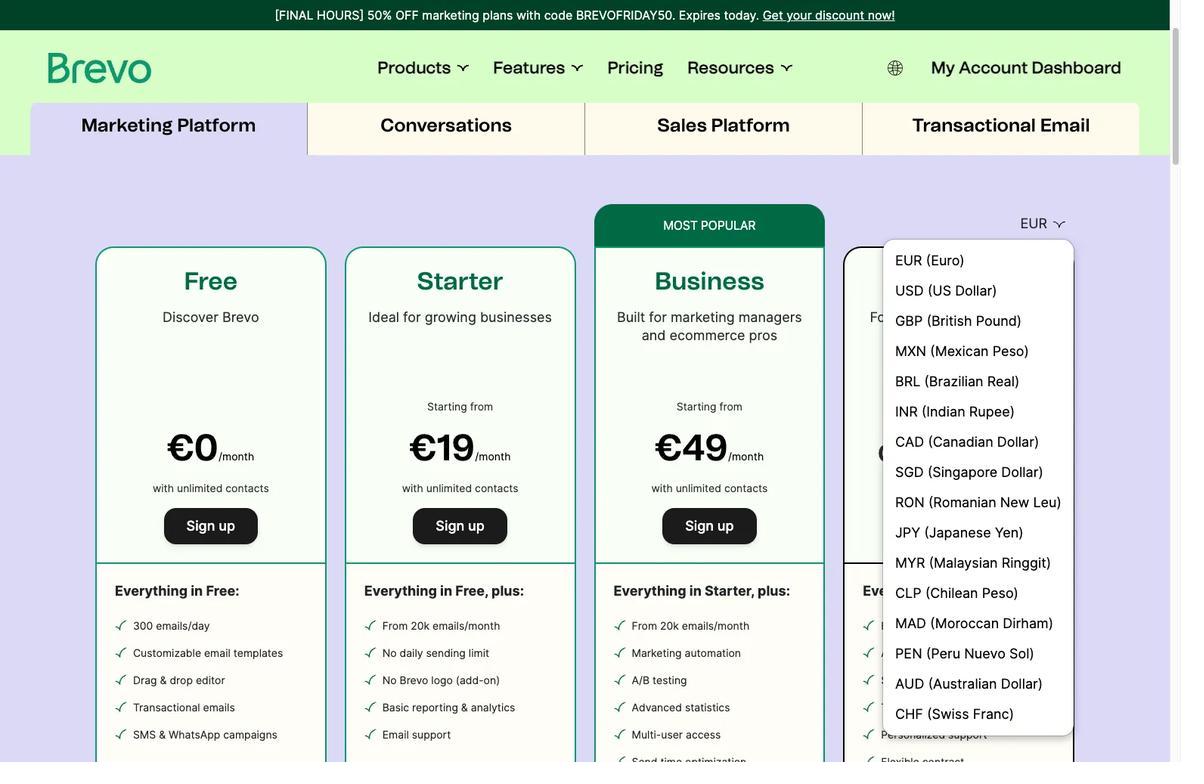 Task type: vqa. For each thing, say whether or not it's contained in the screenshot.
emails, at top
no



Task type: describe. For each thing, give the bounding box(es) containing it.
basic
[[383, 701, 409, 714]]

dollar) for cad (canadian dollar)
[[998, 434, 1040, 450]]

myr (malaysian ringgit)
[[896, 555, 1052, 571]]

(indian
[[922, 404, 966, 420]]

expires
[[679, 8, 721, 23]]

(add-
[[456, 674, 484, 687]]

advanced for advanced statistics
[[632, 701, 682, 714]]

onboarding
[[924, 701, 981, 714]]

peso) for clp (chilean peso)
[[982, 585, 1019, 601]]

usd
[[896, 283, 924, 299]]

account
[[959, 57, 1028, 78]]

ideal
[[369, 309, 399, 325]]

talk to sales button
[[896, 508, 1022, 545]]

emails/month for starter,
[[682, 620, 750, 632]]

1 sign up button from the left
[[164, 508, 258, 545]]

features
[[493, 57, 565, 78]]

clp
[[896, 585, 922, 601]]

and
[[642, 328, 666, 343]]

resources
[[688, 57, 774, 78]]

usd (us dollar) button
[[883, 276, 1074, 306]]

sign up for €49
[[685, 518, 734, 534]]

email support
[[383, 728, 451, 741]]

with down €0
[[153, 482, 174, 495]]

support for custom
[[949, 728, 988, 741]]

1 unlimited from the left
[[177, 482, 223, 495]]

for for €19
[[403, 309, 421, 325]]

sign up button for €19
[[413, 508, 507, 545]]

sign up button for €49
[[663, 508, 757, 545]]

€0 /month
[[167, 426, 254, 470]]

(us
[[928, 283, 952, 299]]

20k for free,
[[411, 620, 430, 632]]

sign for €49
[[685, 518, 714, 534]]

everything in starter, plus:
[[614, 583, 790, 599]]

business
[[655, 267, 764, 296]]

sales platform link
[[585, 95, 862, 156]]

sub-
[[881, 674, 906, 687]]

sales platform
[[657, 114, 790, 136]]

most
[[664, 219, 698, 232]]

tab list containing marketing platform
[[0, 95, 1170, 156]]

in for starter
[[440, 583, 452, 599]]

with left code
[[517, 8, 541, 23]]

custom price
[[878, 439, 1040, 468]]

emails
[[203, 701, 235, 714]]

sending
[[426, 647, 466, 660]]

everything for free
[[115, 583, 188, 599]]

starting for €19
[[427, 400, 467, 413]]

from for €49
[[720, 400, 743, 413]]

starting for €49
[[677, 400, 717, 413]]

plans
[[483, 8, 513, 23]]

everything in business, plus:
[[863, 583, 1055, 599]]

sms
[[133, 728, 156, 741]]

0 horizontal spatial marketing
[[422, 8, 479, 23]]

discover brevo
[[163, 309, 259, 325]]

chf (swiss franc) button
[[883, 700, 1074, 730]]

customizable email templates
[[133, 647, 283, 660]]

sms & whatsapp campaigns
[[133, 728, 278, 741]]

editor
[[196, 674, 225, 687]]

everything for starter
[[364, 583, 437, 599]]

jpy (japanese yen)
[[896, 525, 1024, 541]]

enterprise-
[[881, 620, 937, 632]]

real)
[[988, 374, 1020, 390]]

daily
[[400, 647, 423, 660]]

built
[[617, 309, 645, 325]]

button image
[[888, 61, 903, 76]]

with down €49
[[652, 482, 673, 495]]

discount
[[815, 8, 865, 23]]

no for no brevo logo (add-on)
[[383, 674, 397, 687]]

€49 /month
[[656, 426, 764, 470]]

(peru
[[926, 646, 961, 662]]

products link
[[378, 57, 469, 79]]

cad (canadian dollar)
[[896, 434, 1040, 450]]

brevo for no
[[400, 674, 428, 687]]

peso) for mxn (mexican peso)
[[993, 343, 1029, 359]]

starting from for €49
[[677, 400, 743, 413]]

starting from for €19
[[427, 400, 493, 413]]

1 sign from the left
[[186, 518, 215, 534]]

new
[[1001, 495, 1030, 511]]

inr (indian rupee) button
[[883, 397, 1074, 427]]

drag & drop editor
[[133, 674, 225, 687]]

features link
[[493, 57, 583, 79]]

security
[[969, 620, 1009, 632]]

1 vertical spatial &
[[461, 701, 468, 714]]

integrations
[[935, 647, 994, 660]]

(mexican
[[930, 343, 989, 359]]

jpy (japanese yen) button
[[883, 518, 1074, 548]]

with down €19
[[402, 482, 424, 495]]

transactional email link
[[863, 95, 1140, 156]]

ron
[[896, 495, 925, 511]]

your
[[787, 8, 812, 23]]

myr
[[896, 555, 925, 571]]

marketing for marketing automation
[[632, 647, 682, 660]]

mxn
[[896, 343, 927, 359]]

emails/day
[[156, 620, 210, 632]]

in for brevoplus
[[939, 583, 951, 599]]

my account dashboard link
[[932, 57, 1122, 79]]

(japanese
[[924, 525, 991, 541]]

most popular
[[664, 219, 756, 232]]

multi-
[[632, 728, 661, 741]]

marketing inside built for marketing managers and ecommerce pros
[[671, 309, 735, 325]]

with unlimited contacts for €49
[[652, 482, 768, 495]]

sales
[[657, 114, 707, 136]]

transactional for transactional emails
[[133, 701, 200, 714]]

conversations
[[381, 114, 512, 136]]

managers
[[739, 309, 802, 325]]

talk
[[919, 518, 946, 534]]

free
[[184, 267, 238, 296]]

1 up from the left
[[219, 518, 235, 534]]

from 20k emails/month for free,
[[383, 620, 500, 632]]

aud (australian dollar) button
[[883, 669, 1074, 700]]

inr
[[896, 404, 918, 420]]

up for €49
[[718, 518, 734, 534]]

/month for €0
[[219, 450, 254, 463]]

marketing for marketing platform
[[81, 114, 173, 136]]

eur for eur
[[1021, 216, 1048, 231]]

hours]
[[317, 8, 364, 23]]

eur (euro)
[[896, 253, 965, 269]]

emails/month for free,
[[433, 620, 500, 632]]

ringgit)
[[1002, 555, 1052, 571]]

from for €19
[[470, 400, 493, 413]]

clp (chilean peso) button
[[883, 579, 1074, 609]]

dollar) for usd (us dollar)
[[955, 283, 998, 299]]

contacts for €19
[[475, 482, 519, 495]]

3 in from the left
[[690, 583, 702, 599]]

€0
[[167, 426, 219, 470]]

transactional for transactional email
[[913, 114, 1036, 136]]

automation
[[685, 647, 741, 660]]

campaigns
[[223, 728, 278, 741]]

300 emails/day
[[133, 620, 210, 632]]

gbp (british pound) button
[[883, 306, 1074, 337]]

price
[[979, 439, 1040, 468]]



Task type: locate. For each thing, give the bounding box(es) containing it.
2 no from the top
[[383, 674, 397, 687]]

1 from from the left
[[383, 620, 408, 632]]

for up and
[[649, 309, 667, 325]]

sign up button up everything in starter, plus:
[[663, 508, 757, 545]]

plus: right starter,
[[758, 583, 790, 599]]

with unlimited contacts down €49 /month
[[652, 482, 768, 495]]

sign up up free,
[[436, 518, 485, 534]]

20k for starter,
[[660, 620, 679, 632]]

1 vertical spatial marketing
[[632, 647, 682, 660]]

sign up everything in starter, plus:
[[685, 518, 714, 534]]

sign up button
[[164, 508, 258, 545], [413, 508, 507, 545], [663, 508, 757, 545]]

plus:
[[492, 583, 524, 599], [758, 583, 790, 599], [1022, 583, 1055, 599]]

1 /month from the left
[[219, 450, 254, 463]]

1 horizontal spatial brevo
[[400, 674, 428, 687]]

unlimited for €19
[[426, 482, 472, 495]]

sign up for €19
[[436, 518, 485, 534]]

1 from from the left
[[470, 400, 493, 413]]

to
[[949, 518, 962, 534]]

multi-user access
[[632, 728, 721, 741]]

1 support from the left
[[412, 728, 451, 741]]

transactional down account
[[913, 114, 1036, 136]]

plus: for starting from
[[492, 583, 524, 599]]

eur inside 'eur (euro)' button
[[896, 253, 922, 269]]

1 vertical spatial marketing
[[671, 309, 735, 325]]

& for sms & whatsapp campaigns
[[159, 728, 166, 741]]

0 vertical spatial email
[[1041, 114, 1090, 136]]

0 horizontal spatial sign
[[186, 518, 215, 534]]

0 vertical spatial advanced
[[881, 647, 932, 660]]

(brazilian
[[925, 374, 984, 390]]

with right organizations
[[1021, 309, 1048, 325]]

peso) inside the clp (chilean peso) button
[[982, 585, 1019, 601]]

sales
[[966, 518, 1000, 534]]

1 horizontal spatial plus:
[[758, 583, 790, 599]]

no
[[383, 647, 397, 660], [383, 674, 397, 687]]

0 horizontal spatial unlimited
[[177, 482, 223, 495]]

0 vertical spatial eur
[[1021, 216, 1048, 231]]

my account dashboard
[[932, 57, 1122, 78]]

2 horizontal spatial plus:
[[1022, 583, 1055, 599]]

1 horizontal spatial up
[[468, 518, 485, 534]]

up up starter,
[[718, 518, 734, 534]]

from up €49 /month
[[720, 400, 743, 413]]

franc)
[[973, 706, 1014, 722]]

a/b
[[632, 674, 650, 687]]

1 horizontal spatial advanced
[[881, 647, 932, 660]]

starting up €49
[[677, 400, 717, 413]]

everything up "300"
[[115, 583, 188, 599]]

(canadian
[[928, 434, 994, 450]]

1 vertical spatial eur
[[896, 253, 922, 269]]

advanced down enterprise-
[[881, 647, 932, 660]]

advanced statistics
[[632, 701, 730, 714]]

pen (peru nuevo sol)
[[896, 646, 1035, 662]]

tailored
[[881, 701, 921, 714]]

specific
[[913, 328, 963, 343]]

marketing
[[422, 8, 479, 23], [671, 309, 735, 325]]

unlimited down €19
[[426, 482, 472, 495]]

for
[[403, 309, 421, 325], [649, 309, 667, 325]]

0 horizontal spatial platform
[[177, 114, 256, 136]]

1 horizontal spatial for
[[649, 309, 667, 325]]

get
[[763, 8, 783, 23]]

1 emails/month from the left
[[433, 620, 500, 632]]

2 for from the left
[[649, 309, 667, 325]]

pros
[[749, 328, 778, 343]]

/month inside €49 /month
[[728, 450, 764, 463]]

1 horizontal spatial with unlimited contacts
[[402, 482, 519, 495]]

everything down myr
[[863, 583, 936, 599]]

now!
[[868, 8, 895, 23]]

built for marketing managers and ecommerce pros
[[617, 309, 802, 343]]

customizable
[[133, 647, 201, 660]]

from up the daily
[[383, 620, 408, 632]]

1 horizontal spatial sign
[[436, 518, 465, 534]]

from 20k emails/month up marketing automation
[[632, 620, 750, 632]]

access
[[686, 728, 721, 741]]

2 sign from the left
[[436, 518, 465, 534]]

2 horizontal spatial sign
[[685, 518, 714, 534]]

statistics
[[685, 701, 730, 714]]

2 starting from from the left
[[677, 400, 743, 413]]

2 /month from the left
[[475, 450, 511, 463]]

for right the ideal
[[403, 309, 421, 325]]

support down chf (swiss franc)
[[949, 728, 988, 741]]

2 contacts from the left
[[475, 482, 519, 495]]

aud (australian dollar)
[[896, 676, 1043, 692]]

marketing up ecommerce
[[671, 309, 735, 325]]

1 horizontal spatial marketing
[[632, 647, 682, 660]]

plus: right free,
[[492, 583, 524, 599]]

sign up up everything in starter, plus:
[[685, 518, 734, 534]]

1 horizontal spatial from
[[720, 400, 743, 413]]

from up marketing automation
[[632, 620, 657, 632]]

2 platform from the left
[[711, 114, 790, 136]]

unlimited down €49
[[676, 482, 722, 495]]

support down reporting
[[412, 728, 451, 741]]

aud
[[896, 676, 925, 692]]

sol)
[[1010, 646, 1035, 662]]

0 horizontal spatial with unlimited contacts
[[153, 482, 269, 495]]

1 vertical spatial advanced
[[632, 701, 682, 714]]

with unlimited contacts down the €19 /month
[[402, 482, 519, 495]]

1 horizontal spatial starting from
[[677, 400, 743, 413]]

3 with unlimited contacts from the left
[[652, 482, 768, 495]]

dollar) for aud (australian dollar)
[[1001, 676, 1043, 692]]

3 sign up from the left
[[685, 518, 734, 534]]

2 emails/month from the left
[[682, 620, 750, 632]]

0 horizontal spatial support
[[412, 728, 451, 741]]

email down basic
[[383, 728, 409, 741]]

platform for sales platform
[[711, 114, 790, 136]]

0 horizontal spatial plus:
[[492, 583, 524, 599]]

dirham)
[[1003, 616, 1054, 632]]

/month inside the €19 /month
[[475, 450, 511, 463]]

2 with unlimited contacts from the left
[[402, 482, 519, 495]]

for for €49
[[649, 309, 667, 325]]

1 vertical spatial no
[[383, 674, 397, 687]]

20k up the daily
[[411, 620, 430, 632]]

/month inside €0 /month
[[219, 450, 254, 463]]

0 horizontal spatial from 20k emails/month
[[383, 620, 500, 632]]

unlimited down €0
[[177, 482, 223, 495]]

contacts down the €19 /month
[[475, 482, 519, 495]]

3 sign from the left
[[685, 518, 714, 534]]

in left starter,
[[690, 583, 702, 599]]

1 sign up from the left
[[186, 518, 235, 534]]

(australian
[[928, 676, 997, 692]]

3 /month from the left
[[728, 450, 764, 463]]

contacts down €0 /month
[[226, 482, 269, 495]]

1 horizontal spatial platform
[[711, 114, 790, 136]]

a/b testing
[[632, 674, 687, 687]]

marketing platform link
[[30, 95, 307, 156]]

& down (add-
[[461, 701, 468, 714]]

& right sms
[[159, 728, 166, 741]]

transactional inside transactional email link
[[913, 114, 1036, 136]]

1 horizontal spatial eur
[[1021, 216, 1048, 231]]

1 horizontal spatial /month
[[475, 450, 511, 463]]

3 sign up button from the left
[[663, 508, 757, 545]]

with unlimited contacts for €19
[[402, 482, 519, 495]]

(chilean
[[926, 585, 979, 601]]

0 horizontal spatial advanced
[[632, 701, 682, 714]]

with unlimited contacts down €0 /month
[[153, 482, 269, 495]]

0 horizontal spatial /month
[[219, 450, 254, 463]]

2 horizontal spatial unlimited
[[676, 482, 722, 495]]

no up basic
[[383, 674, 397, 687]]

starter,
[[705, 583, 755, 599]]

0 horizontal spatial email
[[383, 728, 409, 741]]

1 for from the left
[[403, 309, 421, 325]]

3 unlimited from the left
[[676, 482, 722, 495]]

1 starting from the left
[[427, 400, 467, 413]]

dollar) down sol)
[[1001, 676, 1043, 692]]

business,
[[954, 583, 1019, 599]]

in left free,
[[440, 583, 452, 599]]

2 from from the left
[[632, 620, 657, 632]]

ideal for growing businesses
[[369, 309, 552, 325]]

0 horizontal spatial marketing
[[81, 114, 173, 136]]

email inside transactional email link
[[1041, 114, 1090, 136]]

1 horizontal spatial transactional
[[913, 114, 1036, 136]]

0 vertical spatial transactional
[[913, 114, 1036, 136]]

/month for €49
[[728, 450, 764, 463]]

2 20k from the left
[[660, 620, 679, 632]]

0 horizontal spatial contacts
[[226, 482, 269, 495]]

2 vertical spatial &
[[159, 728, 166, 741]]

0 horizontal spatial for
[[403, 309, 421, 325]]

grade
[[937, 620, 966, 632]]

marketing right "off"
[[422, 8, 479, 23]]

usd (us dollar)
[[896, 283, 998, 299]]

sign for €19
[[436, 518, 465, 534]]

1 with unlimited contacts from the left
[[153, 482, 269, 495]]

from 20k emails/month for starter,
[[632, 620, 750, 632]]

with unlimited contacts
[[153, 482, 269, 495], [402, 482, 519, 495], [652, 482, 768, 495]]

sign up everything in free, plus:
[[436, 518, 465, 534]]

1 horizontal spatial emails/month
[[682, 620, 750, 632]]

0 horizontal spatial 20k
[[411, 620, 430, 632]]

3 everything from the left
[[614, 583, 687, 599]]

1 horizontal spatial from
[[632, 620, 657, 632]]

peso) up real) at the right
[[993, 343, 1029, 359]]

eur for eur (euro)
[[896, 253, 922, 269]]

starting up €19
[[427, 400, 467, 413]]

in down (malaysian
[[939, 583, 951, 599]]

& left "drop"
[[160, 674, 167, 687]]

2 horizontal spatial sign up
[[685, 518, 734, 534]]

dollar) up new
[[1002, 464, 1044, 480]]

&
[[160, 674, 167, 687], [461, 701, 468, 714], [159, 728, 166, 741]]

plus: for custom price
[[1022, 583, 1055, 599]]

no brevo logo (add-on)
[[383, 674, 500, 687]]

3 contacts from the left
[[725, 482, 768, 495]]

for large organizations with specific needs
[[870, 309, 1048, 343]]

(british
[[927, 313, 972, 329]]

transactional down drag & drop editor
[[133, 701, 200, 714]]

advanced integrations
[[881, 647, 994, 660]]

drop
[[170, 674, 193, 687]]

tab list
[[0, 95, 1170, 156]]

cad (canadian dollar) button
[[883, 427, 1074, 458]]

dollar) for sgd (singapore dollar)
[[1002, 464, 1044, 480]]

sign up button up free:
[[164, 508, 258, 545]]

in left free:
[[191, 583, 203, 599]]

emails/month up "limit" on the left of the page
[[433, 620, 500, 632]]

3 up from the left
[[718, 518, 734, 534]]

from up the €19 /month
[[470, 400, 493, 413]]

1 horizontal spatial 20k
[[660, 620, 679, 632]]

marketing down brevo image
[[81, 114, 173, 136]]

1 vertical spatial brevo
[[400, 674, 428, 687]]

up up free:
[[219, 518, 235, 534]]

gbp
[[896, 313, 923, 329]]

chf (swiss franc)
[[896, 706, 1014, 722]]

contacts down €49 /month
[[725, 482, 768, 495]]

clp (chilean peso)
[[896, 585, 1019, 601]]

drag
[[133, 674, 157, 687]]

sign up free:
[[186, 518, 215, 534]]

1 horizontal spatial sign up
[[436, 518, 485, 534]]

0 horizontal spatial from
[[383, 620, 408, 632]]

peso) inside the mxn (mexican peso) button
[[993, 343, 1029, 359]]

platform
[[177, 114, 256, 136], [711, 114, 790, 136]]

2 everything from the left
[[364, 583, 437, 599]]

2 sign up button from the left
[[413, 508, 507, 545]]

1 platform from the left
[[177, 114, 256, 136]]

eur inside eur dropdown button
[[1021, 216, 1048, 231]]

contacts for €49
[[725, 482, 768, 495]]

0 horizontal spatial brevo
[[222, 309, 259, 325]]

0 horizontal spatial transactional
[[133, 701, 200, 714]]

0 vertical spatial peso)
[[993, 343, 1029, 359]]

no for no daily sending limit
[[383, 647, 397, 660]]

email down dashboard
[[1041, 114, 1090, 136]]

brevo image
[[48, 53, 151, 83]]

1 in from the left
[[191, 583, 203, 599]]

2 horizontal spatial sign up button
[[663, 508, 757, 545]]

plus: down ringgit)
[[1022, 583, 1055, 599]]

basic reporting & analytics
[[383, 701, 515, 714]]

for
[[870, 309, 891, 325]]

20k up marketing automation
[[660, 620, 679, 632]]

eur up usd
[[896, 253, 922, 269]]

0 vertical spatial brevo
[[222, 309, 259, 325]]

1 plus: from the left
[[492, 583, 524, 599]]

2 horizontal spatial up
[[718, 518, 734, 534]]

2 in from the left
[[440, 583, 452, 599]]

3 plus: from the left
[[1022, 583, 1055, 599]]

2 plus: from the left
[[758, 583, 790, 599]]

2 unlimited from the left
[[426, 482, 472, 495]]

support for starting
[[412, 728, 451, 741]]

0 horizontal spatial sign up
[[186, 518, 235, 534]]

dollar)
[[955, 283, 998, 299], [998, 434, 1040, 450], [1002, 464, 1044, 480], [1001, 676, 1043, 692]]

brevo down the daily
[[400, 674, 428, 687]]

marketing up a/b testing
[[632, 647, 682, 660]]

get your discount now! link
[[763, 6, 895, 24]]

starting from up the €19 /month
[[427, 400, 493, 413]]

user
[[661, 728, 683, 741]]

resources link
[[688, 57, 792, 79]]

eur up 'eur (euro)' button
[[1021, 216, 1048, 231]]

0 vertical spatial marketing
[[81, 114, 173, 136]]

4 in from the left
[[939, 583, 951, 599]]

large
[[895, 309, 927, 325]]

4 everything from the left
[[863, 583, 936, 599]]

0 horizontal spatial sign up button
[[164, 508, 258, 545]]

€49
[[656, 426, 728, 470]]

/month for €19
[[475, 450, 511, 463]]

everything up marketing automation
[[614, 583, 687, 599]]

mxn (mexican peso)
[[896, 343, 1029, 359]]

0 vertical spatial &
[[160, 674, 167, 687]]

up for €19
[[468, 518, 485, 534]]

emails/month up "automation"
[[682, 620, 750, 632]]

from for everything in starter, plus:
[[632, 620, 657, 632]]

1 starting from from the left
[[427, 400, 493, 413]]

peso) up security
[[982, 585, 1019, 601]]

2 horizontal spatial contacts
[[725, 482, 768, 495]]

1 20k from the left
[[411, 620, 430, 632]]

in for free
[[191, 583, 203, 599]]

brevo for discover
[[222, 309, 259, 325]]

everything for brevoplus
[[863, 583, 936, 599]]

reporting
[[412, 701, 458, 714]]

0 horizontal spatial eur
[[896, 253, 922, 269]]

dollar) up organizations
[[955, 283, 998, 299]]

from for everything in free, plus:
[[383, 620, 408, 632]]

1 contacts from the left
[[226, 482, 269, 495]]

(moroccan
[[930, 616, 999, 632]]

businesses
[[480, 309, 552, 325]]

rupee)
[[970, 404, 1015, 420]]

1 everything from the left
[[115, 583, 188, 599]]

leu)
[[1034, 495, 1062, 511]]

custom
[[878, 439, 973, 468]]

platform for marketing platform
[[177, 114, 256, 136]]

email
[[204, 647, 231, 660]]

2 starting from the left
[[677, 400, 717, 413]]

1 no from the top
[[383, 647, 397, 660]]

2 up from the left
[[468, 518, 485, 534]]

0 horizontal spatial starting from
[[427, 400, 493, 413]]

products
[[378, 57, 451, 78]]

0 horizontal spatial emails/month
[[433, 620, 500, 632]]

1 vertical spatial transactional
[[133, 701, 200, 714]]

for inside built for marketing managers and ecommerce pros
[[649, 309, 667, 325]]

in
[[191, 583, 203, 599], [440, 583, 452, 599], [690, 583, 702, 599], [939, 583, 951, 599]]

personalized
[[881, 728, 946, 741]]

1 horizontal spatial sign up button
[[413, 508, 507, 545]]

mad
[[896, 616, 927, 632]]

2 sign up from the left
[[436, 518, 485, 534]]

2 horizontal spatial /month
[[728, 450, 764, 463]]

sign up button up free,
[[413, 508, 507, 545]]

with inside the for large organizations with specific needs
[[1021, 309, 1048, 325]]

€19
[[410, 426, 475, 470]]

1 horizontal spatial contacts
[[475, 482, 519, 495]]

0 horizontal spatial up
[[219, 518, 235, 534]]

0 vertical spatial no
[[383, 647, 397, 660]]

2 horizontal spatial with unlimited contacts
[[652, 482, 768, 495]]

contacts
[[226, 482, 269, 495], [475, 482, 519, 495], [725, 482, 768, 495]]

eur element
[[883, 239, 1075, 737]]

everything in free:
[[115, 583, 239, 599]]

1 horizontal spatial unlimited
[[426, 482, 472, 495]]

1 horizontal spatial support
[[949, 728, 988, 741]]

2 from from the left
[[720, 400, 743, 413]]

up up free,
[[468, 518, 485, 534]]

1 horizontal spatial starting
[[677, 400, 717, 413]]

everything up the daily
[[364, 583, 437, 599]]

2 support from the left
[[949, 728, 988, 741]]

0 horizontal spatial starting
[[427, 400, 467, 413]]

1 from 20k emails/month from the left
[[383, 620, 500, 632]]

& for drag & drop editor
[[160, 674, 167, 687]]

starting
[[427, 400, 467, 413], [677, 400, 717, 413]]

2 from 20k emails/month from the left
[[632, 620, 750, 632]]

1 vertical spatial peso)
[[982, 585, 1019, 601]]

sign up up free:
[[186, 518, 235, 534]]

mxn (mexican peso) button
[[883, 337, 1074, 367]]

dollar) down rupee)
[[998, 434, 1040, 450]]

advanced down a/b testing
[[632, 701, 682, 714]]

advanced for advanced integrations
[[881, 647, 932, 660]]

unlimited for €49
[[676, 482, 722, 495]]

transactional email
[[913, 114, 1090, 136]]

1 horizontal spatial marketing
[[671, 309, 735, 325]]

no left the daily
[[383, 647, 397, 660]]

1 vertical spatial email
[[383, 728, 409, 741]]

brevo down free
[[222, 309, 259, 325]]

from 20k emails/month up sending
[[383, 620, 500, 632]]

starting from up €49 /month
[[677, 400, 743, 413]]

0 horizontal spatial from
[[470, 400, 493, 413]]

1 horizontal spatial email
[[1041, 114, 1090, 136]]

off
[[396, 8, 419, 23]]

1 horizontal spatial from 20k emails/month
[[632, 620, 750, 632]]

limit
[[469, 647, 489, 660]]

eur button
[[1012, 210, 1075, 238]]

0 vertical spatial marketing
[[422, 8, 479, 23]]



